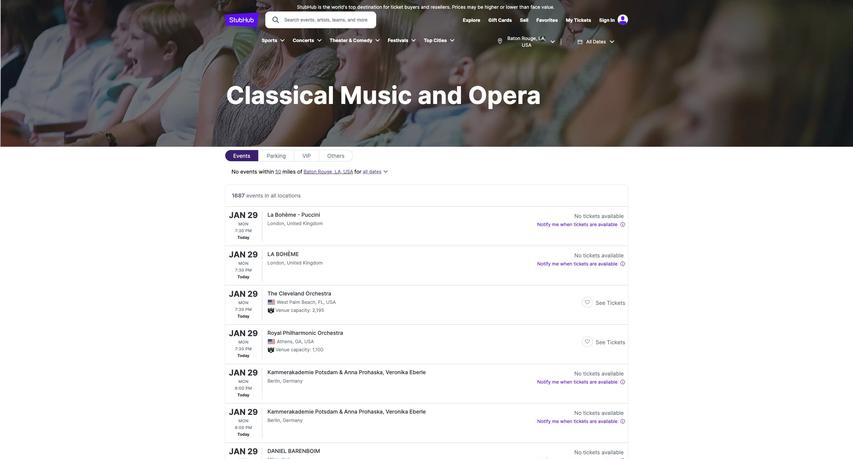 Task type: vqa. For each thing, say whether or not it's contained in the screenshot.
the Jan 29 Mon 8:00 PM Today related to tooltip image for Prohaska,
yes



Task type: describe. For each thing, give the bounding box(es) containing it.
london, inside the la bohème london, united kingdom
[[268, 260, 286, 266]]

cards
[[499, 17, 512, 23]]

capacity: for philharmonic
[[291, 347, 311, 352]]

my tickets link
[[566, 17, 592, 23]]

all inside for all dates
[[363, 169, 368, 174]]

& for 1st notify me when tickets are available button from the bottom
[[340, 408, 343, 415]]

la bohème - puccini london, united kingdom
[[268, 211, 323, 226]]

festivals
[[388, 37, 409, 43]]

see tickets for royal philharmonic orchestra
[[596, 339, 626, 346]]

when for third notify me when tickets are available button from the bottom of the page
[[561, 261, 573, 267]]

eberle for 1st notify me when tickets are available button from the bottom
[[410, 408, 426, 415]]

sign
[[600, 17, 610, 23]]

rouge, inside baton rouge, la, usa
[[522, 35, 538, 41]]

today for 2nd notify me when tickets are available button from the bottom of the page
[[238, 392, 250, 397]]

sign in
[[600, 17, 615, 23]]

tickets for royal philharmonic orchestra
[[607, 339, 626, 346]]

explore link
[[463, 17, 481, 23]]

notify for 1st notify me when tickets are available button from the bottom
[[538, 418, 551, 424]]

veronika for 2nd notify me when tickets are available button from the bottom of the page
[[386, 369, 408, 376]]

sports link
[[259, 33, 280, 48]]

usa right fl,
[[326, 299, 336, 305]]

favorites link
[[537, 17, 558, 23]]

gift
[[489, 17, 498, 23]]

today for 1st notify me when tickets are available button from the bottom
[[238, 432, 250, 437]]

eberle for 2nd notify me when tickets are available button from the bottom of the page
[[410, 369, 426, 376]]

kammerakademie for 2nd notify me when tickets are available button from the bottom of the page
[[268, 369, 314, 376]]

Search events, artists, teams, and more field
[[284, 16, 370, 24]]

potsdam for 2nd notify me when tickets are available button from the bottom of the page
[[315, 369, 338, 376]]

notify for 2nd notify me when tickets are available button from the bottom of the page
[[538, 379, 551, 385]]

face
[[531, 4, 541, 10]]

1687
[[232, 192, 245, 199]]

be
[[478, 4, 484, 10]]

opera
[[469, 80, 541, 110]]

no tickets available for tooltip icon corresponding to third notify me when tickets are available button from the bottom of the page
[[575, 252, 624, 259]]

notify me when tickets are available for third notify me when tickets are available button from the bottom of the page
[[538, 261, 618, 267]]

2 prohaska, from the top
[[359, 408, 385, 415]]

jan 29
[[229, 447, 258, 456]]

athens, ga, usa
[[277, 339, 314, 344]]

within
[[259, 168, 274, 175]]

4 mon from the top
[[239, 340, 249, 345]]

are for tooltip image associated with la bohème - puccini
[[590, 221, 597, 227]]

top
[[424, 37, 433, 43]]

rouge, inside no events within 50 miles of baton rouge, la, usa
[[318, 169, 334, 174]]

3 29 from the top
[[248, 289, 258, 299]]

1 jan from the top
[[229, 210, 246, 220]]

top cities link
[[421, 33, 450, 48]]

baton inside baton rouge, la, usa
[[508, 35, 521, 41]]

-
[[298, 211, 300, 218]]

us national flag image
[[268, 339, 275, 344]]

stubhub
[[297, 4, 317, 10]]

world's
[[332, 4, 348, 10]]

explore
[[463, 17, 481, 23]]

7:30 for la bohème - puccini
[[235, 228, 244, 233]]

anna for 1st notify me when tickets are available button from the bottom
[[344, 408, 358, 415]]

favorites
[[537, 17, 558, 23]]

athens,
[[277, 339, 294, 344]]

miles
[[283, 168, 296, 175]]

bohème
[[275, 211, 296, 218]]

notify for fourth notify me when tickets are available button from the bottom of the page
[[538, 221, 551, 227]]

today for fourth notify me when tickets are available button from the bottom of the page
[[238, 235, 250, 240]]

the
[[268, 290, 278, 297]]

jan 29 mon 7:30 pm today for la bohème
[[229, 250, 258, 279]]

sports
[[262, 37, 277, 43]]

value.
[[542, 4, 555, 10]]

others button
[[319, 150, 353, 162]]

la
[[268, 211, 274, 218]]

in
[[611, 17, 615, 23]]

events for in
[[247, 192, 263, 199]]

cleveland
[[279, 290, 305, 297]]

3 today from the top
[[238, 314, 250, 319]]

events
[[233, 152, 251, 159]]

50 button
[[274, 167, 283, 176]]

1,100
[[313, 347, 324, 352]]

5 jan from the top
[[229, 368, 246, 378]]

2,195
[[313, 307, 324, 313]]

fl,
[[318, 299, 325, 305]]

are for tooltip icon corresponding to third notify me when tickets are available button from the bottom of the page
[[590, 261, 597, 267]]

royal
[[268, 329, 282, 336]]

events for within
[[241, 168, 257, 175]]

resellers.
[[431, 4, 451, 10]]

la, inside baton rouge, la, usa
[[539, 35, 546, 41]]

west
[[277, 299, 288, 305]]

classical music and opera
[[226, 80, 541, 110]]

orchestra for royal philharmonic orchestra
[[318, 329, 343, 336]]

6 29 from the top
[[248, 407, 258, 417]]

united inside the la bohème london, united kingdom
[[287, 260, 302, 266]]

me for third notify me when tickets are available button from the bottom of the page
[[553, 261, 559, 267]]

theater
[[330, 37, 348, 43]]

dates
[[594, 39, 606, 44]]

no events within 50 miles of baton rouge, la, usa
[[232, 168, 353, 175]]

for all dates
[[355, 168, 382, 175]]

buyers
[[405, 4, 420, 10]]

see for the cleveland orchestra
[[596, 300, 606, 306]]

1 notify me when tickets are available button from the top
[[538, 220, 626, 228]]

0 vertical spatial baton rouge, la, usa button
[[494, 31, 559, 53]]

1687 events in all locations
[[232, 192, 301, 199]]

gift cards link
[[489, 17, 512, 23]]

usa inside no events within 50 miles of baton rouge, la, usa
[[344, 169, 353, 174]]

vip
[[303, 152, 311, 159]]

no tickets available for tooltip image associated with la bohème - puccini
[[575, 213, 624, 219]]

sell link
[[520, 17, 529, 23]]

mon for fourth notify me when tickets are available button from the bottom of the page
[[239, 221, 249, 227]]

prices
[[452, 4, 466, 10]]

than
[[520, 4, 530, 10]]

1 vertical spatial for
[[355, 168, 362, 175]]

7:30 for la bohème
[[235, 268, 244, 273]]

0 vertical spatial for
[[384, 4, 390, 10]]

my tickets
[[566, 17, 592, 23]]

bohème
[[276, 251, 299, 257]]

my
[[566, 17, 574, 23]]

sell
[[520, 17, 529, 23]]

daniel
[[268, 448, 287, 454]]

tooltip image for third notify me when tickets are available button from the bottom of the page
[[620, 261, 626, 267]]

1 berlin, from the top
[[268, 378, 282, 384]]

la bohème london, united kingdom
[[268, 251, 323, 266]]

baton rouge, la, usa
[[508, 35, 546, 48]]

when for fourth notify me when tickets are available button from the bottom of the page
[[561, 221, 573, 227]]

2 notify me when tickets are available button from the top
[[538, 259, 626, 268]]



Task type: locate. For each thing, give the bounding box(es) containing it.
1 venue from the top
[[276, 307, 290, 313]]

2 vertical spatial tickets
[[607, 339, 626, 346]]

kingdom
[[303, 220, 323, 226], [303, 260, 323, 266]]

beach,
[[302, 299, 317, 305]]

me for 1st notify me when tickets are available button from the bottom
[[553, 418, 559, 424]]

1 7:30 from the top
[[235, 228, 244, 233]]

7:30 for the cleveland orchestra
[[235, 307, 244, 312]]

concerts
[[293, 37, 314, 43]]

top
[[349, 4, 356, 10]]

1 vertical spatial kingdom
[[303, 260, 323, 266]]

4 me from the top
[[553, 418, 559, 424]]

2 kammerakademie from the top
[[268, 408, 314, 415]]

kingdom up the "the cleveland orchestra"
[[303, 260, 323, 266]]

no tickets available for tooltip icon corresponding to 1st notify me when tickets are available button from the bottom
[[575, 410, 624, 416]]

2 notify from the top
[[538, 261, 551, 267]]

1 vertical spatial united
[[287, 260, 302, 266]]

germany down the venue capacity: 1,100
[[283, 378, 303, 384]]

baton rouge, la, usa button down others
[[304, 168, 353, 175]]

1 me from the top
[[553, 221, 559, 227]]

1 29 from the top
[[248, 210, 258, 220]]

0 vertical spatial jan 29 mon 8:00 pm today
[[229, 368, 258, 397]]

usa down the royal philharmonic orchestra
[[305, 339, 314, 344]]

kammerakademie
[[268, 369, 314, 376], [268, 408, 314, 415]]

for
[[384, 4, 390, 10], [355, 168, 362, 175]]

classical
[[226, 80, 335, 110]]

the cleveland orchestra
[[268, 290, 332, 297]]

cities
[[434, 37, 447, 43]]

1 notify from the top
[[538, 221, 551, 227]]

1 kingdom from the top
[[303, 220, 323, 226]]

theater & comedy
[[330, 37, 373, 43]]

music
[[340, 80, 412, 110]]

today for third notify me when tickets are available button from the bottom of the page
[[238, 274, 250, 279]]

jan 29 mon 8:00 pm today for 1st notify me when tickets are available button from the bottom
[[229, 407, 258, 437]]

0 vertical spatial venue
[[276, 307, 290, 313]]

when for 2nd notify me when tickets are available button from the bottom of the page
[[561, 379, 573, 385]]

kammerakademie potsdam & anna prohaska, veronika eberle berlin, germany
[[268, 369, 426, 384], [268, 408, 426, 423]]

see tickets for the cleveland orchestra
[[596, 300, 626, 306]]

0 vertical spatial anna
[[344, 369, 358, 376]]

concerts link
[[290, 33, 317, 48]]

venue down west
[[276, 307, 290, 313]]

venue capacity: 2,195
[[276, 307, 324, 313]]

parking button
[[259, 150, 294, 162]]

jan 29 mon 7:30 pm today for the cleveland orchestra
[[229, 289, 258, 319]]

kingdom inside the la bohème london, united kingdom
[[303, 260, 323, 266]]

1 vertical spatial tooltip image
[[620, 458, 626, 459]]

2 venue from the top
[[276, 347, 290, 352]]

is
[[318, 4, 322, 10]]

no tickets available for tooltip image associated with daniel barenboim
[[575, 449, 624, 456]]

0 vertical spatial capacity:
[[291, 307, 311, 313]]

0 vertical spatial tooltip image
[[620, 222, 626, 227]]

3 7:30 from the top
[[235, 307, 244, 312]]

1 vertical spatial kammerakademie potsdam & anna prohaska, veronika eberle berlin, germany
[[268, 408, 426, 423]]

4 notify from the top
[[538, 418, 551, 424]]

puccini
[[302, 211, 320, 218]]

others
[[328, 152, 345, 159]]

2 veronika from the top
[[386, 408, 408, 415]]

usa left for all dates
[[344, 169, 353, 174]]

1 prohaska, from the top
[[359, 369, 385, 376]]

1 vertical spatial rouge,
[[318, 169, 334, 174]]

1 vertical spatial anna
[[344, 408, 358, 415]]

1 vertical spatial berlin,
[[268, 417, 282, 423]]

tooltip image for daniel barenboim
[[620, 458, 626, 459]]

1 vertical spatial capacity:
[[291, 347, 311, 352]]

0 vertical spatial prohaska,
[[359, 369, 385, 376]]

for left ticket
[[384, 4, 390, 10]]

anna for 2nd notify me when tickets are available button from the bottom of the page
[[344, 369, 358, 376]]

1 tooltip image from the top
[[620, 222, 626, 227]]

5 today from the top
[[238, 392, 250, 397]]

when
[[561, 221, 573, 227], [561, 261, 573, 267], [561, 379, 573, 385], [561, 418, 573, 424]]

philharmonic
[[283, 329, 316, 336]]

or
[[501, 4, 505, 10]]

1 see tickets from the top
[[596, 300, 626, 306]]

1 vertical spatial jan 29 mon 8:00 pm today
[[229, 407, 258, 437]]

me for fourth notify me when tickets are available button from the bottom of the page
[[553, 221, 559, 227]]

comedy
[[353, 37, 373, 43]]

4 7:30 from the top
[[235, 346, 244, 351]]

2 capacity: from the top
[[291, 347, 311, 352]]

potsdam
[[315, 369, 338, 376], [315, 408, 338, 415]]

0 vertical spatial orchestra
[[306, 290, 332, 297]]

0 vertical spatial kammerakademie potsdam & anna prohaska, veronika eberle berlin, germany
[[268, 369, 426, 384]]

2 jan 29 mon 8:00 pm today from the top
[[229, 407, 258, 437]]

1 vertical spatial la,
[[335, 169, 342, 174]]

0 vertical spatial &
[[349, 37, 352, 43]]

tooltip image
[[620, 261, 626, 267], [620, 379, 626, 385], [620, 419, 626, 424]]

venue
[[276, 307, 290, 313], [276, 347, 290, 352]]

1 vertical spatial potsdam
[[315, 408, 338, 415]]

1 vertical spatial all
[[271, 192, 277, 199]]

1 jan 29 mon 8:00 pm today from the top
[[229, 368, 258, 397]]

no tickets available for 2nd notify me when tickets are available button from the bottom of the page tooltip icon
[[575, 370, 624, 377]]

50
[[276, 169, 281, 174]]

2 anna from the top
[[344, 408, 358, 415]]

rouge,
[[522, 35, 538, 41], [318, 169, 334, 174]]

0 horizontal spatial baton rouge, la, usa button
[[304, 168, 353, 175]]

kingdom inside the la bohème - puccini london, united kingdom
[[303, 220, 323, 226]]

me for 2nd notify me when tickets are available button from the bottom of the page
[[553, 379, 559, 385]]

venue down athens,
[[276, 347, 290, 352]]

mon for third notify me when tickets are available button from the bottom of the page
[[239, 261, 249, 266]]

3 are from the top
[[590, 379, 597, 385]]

baton down cards
[[508, 35, 521, 41]]

jan 29 mon 8:00 pm today for 2nd notify me when tickets are available button from the bottom of the page
[[229, 368, 258, 397]]

la
[[268, 251, 275, 257]]

3 notify me when tickets are available button from the top
[[538, 378, 626, 386]]

events down events
[[241, 168, 257, 175]]

stubhub is the world's top destination for ticket buyers and resellers. prices may be higher or lower than face value.
[[297, 4, 555, 10]]

locations
[[278, 192, 301, 199]]

0 vertical spatial tickets
[[575, 17, 592, 23]]

1 horizontal spatial rouge,
[[522, 35, 538, 41]]

in
[[265, 192, 269, 199]]

1 anna from the top
[[344, 369, 358, 376]]

ga,
[[295, 339, 303, 344]]

baton right of
[[304, 169, 317, 174]]

usa
[[522, 42, 532, 48], [344, 169, 353, 174], [326, 299, 336, 305], [305, 339, 314, 344]]

usa down sell
[[522, 42, 532, 48]]

of
[[297, 168, 303, 175]]

tooltip image for 2nd notify me when tickets are available button from the bottom of the page
[[620, 379, 626, 385]]

3 mon from the top
[[239, 300, 249, 305]]

1 mon from the top
[[239, 221, 249, 227]]

2 germany from the top
[[283, 417, 303, 423]]

london, inside the la bohème - puccini london, united kingdom
[[268, 220, 286, 226]]

1 vertical spatial and
[[418, 80, 463, 110]]

3 when from the top
[[561, 379, 573, 385]]

all right in
[[271, 192, 277, 199]]

tickets
[[575, 17, 592, 23], [607, 300, 626, 306], [607, 339, 626, 346]]

1 vertical spatial prohaska,
[[359, 408, 385, 415]]

1 horizontal spatial baton
[[508, 35, 521, 41]]

2 when from the top
[[561, 261, 573, 267]]

5 mon from the top
[[239, 379, 249, 384]]

2 berlin, from the top
[[268, 417, 282, 423]]

1 vertical spatial see tickets
[[596, 339, 626, 346]]

0 vertical spatial baton
[[508, 35, 521, 41]]

prohaska,
[[359, 369, 385, 376], [359, 408, 385, 415]]

1 vertical spatial baton rouge, la, usa button
[[304, 168, 353, 175]]

jan 29 mon 7:30 pm today for la bohème - puccini
[[229, 210, 258, 240]]

united down the bohème
[[287, 260, 302, 266]]

1 vertical spatial baton
[[304, 169, 317, 174]]

jan 29 mon 7:30 pm today for royal philharmonic orchestra
[[229, 328, 258, 358]]

8:00 for 2nd notify me when tickets are available button from the bottom of the page
[[235, 386, 245, 391]]

germany up daniel barenboim at the left bottom of the page
[[283, 417, 303, 423]]

1 when from the top
[[561, 221, 573, 227]]

notify me when tickets are available for 2nd notify me when tickets are available button from the bottom of the page
[[538, 379, 618, 385]]

baton inside no events within 50 miles of baton rouge, la, usa
[[304, 169, 317, 174]]

3 tooltip image from the top
[[620, 419, 626, 424]]

2 notify me when tickets are available from the top
[[538, 261, 618, 267]]

0 vertical spatial rouge,
[[522, 35, 538, 41]]

theater & comedy link
[[327, 33, 375, 48]]

festivals link
[[385, 33, 411, 48]]

la, down the others "button"
[[335, 169, 342, 174]]

2 are from the top
[[590, 261, 597, 267]]

2 see from the top
[[596, 339, 606, 346]]

2 jan from the top
[[229, 250, 246, 259]]

1 veronika from the top
[[386, 369, 408, 376]]

dates
[[369, 169, 382, 174]]

tooltip image for la bohème - puccini
[[620, 222, 626, 227]]

orchestra for the cleveland orchestra
[[306, 290, 332, 297]]

&
[[349, 37, 352, 43], [340, 369, 343, 376], [340, 408, 343, 415]]

0 vertical spatial berlin,
[[268, 378, 282, 384]]

daniel barenboim
[[268, 448, 320, 454]]

2 today from the top
[[238, 274, 250, 279]]

notify me when tickets are available for 1st notify me when tickets are available button from the bottom
[[538, 418, 618, 424]]

2 vertical spatial &
[[340, 408, 343, 415]]

jan
[[229, 210, 246, 220], [229, 250, 246, 259], [229, 289, 246, 299], [229, 328, 246, 338], [229, 368, 246, 378], [229, 407, 246, 417], [229, 447, 246, 456]]

1 vertical spatial orchestra
[[318, 329, 343, 336]]

all dates
[[587, 39, 606, 44]]

2 potsdam from the top
[[315, 408, 338, 415]]

are for tooltip icon corresponding to 1st notify me when tickets are available button from the bottom
[[590, 418, 597, 424]]

1 horizontal spatial all
[[363, 169, 368, 174]]

vip button
[[294, 150, 319, 162]]

notify me when tickets are available
[[538, 221, 618, 227], [538, 261, 618, 267], [538, 379, 618, 385], [538, 418, 618, 424]]

1 vertical spatial tickets
[[607, 300, 626, 306]]

1 vertical spatial germany
[[283, 417, 303, 423]]

2 eberle from the top
[[410, 408, 426, 415]]

potsdam for 1st notify me when tickets are available button from the bottom
[[315, 408, 338, 415]]

4 no tickets available from the top
[[575, 410, 624, 416]]

0 vertical spatial kingdom
[[303, 220, 323, 226]]

4 notify me when tickets are available from the top
[[538, 418, 618, 424]]

1 vertical spatial see
[[596, 339, 606, 346]]

1 london, from the top
[[268, 220, 286, 226]]

1 germany from the top
[[283, 378, 303, 384]]

capacity: down ga,
[[291, 347, 311, 352]]

7 jan from the top
[[229, 447, 246, 456]]

0 vertical spatial eberle
[[410, 369, 426, 376]]

1 united from the top
[[287, 220, 302, 226]]

2 kammerakademie potsdam & anna prohaska, veronika eberle berlin, germany from the top
[[268, 408, 426, 423]]

& for 2nd notify me when tickets are available button from the bottom of the page
[[340, 369, 343, 376]]

destination
[[358, 4, 382, 10]]

4 are from the top
[[590, 418, 597, 424]]

for left the dates
[[355, 168, 362, 175]]

2 tooltip image from the top
[[620, 379, 626, 385]]

veronika
[[386, 369, 408, 376], [386, 408, 408, 415]]

1 potsdam from the top
[[315, 369, 338, 376]]

2 7:30 from the top
[[235, 268, 244, 273]]

see tickets
[[596, 300, 626, 306], [596, 339, 626, 346]]

1 vertical spatial tooltip image
[[620, 379, 626, 385]]

are for 2nd notify me when tickets are available button from the bottom of the page tooltip icon
[[590, 379, 597, 385]]

capacity: for cleveland
[[291, 307, 311, 313]]

7 29 from the top
[[248, 447, 258, 456]]

0 horizontal spatial all
[[271, 192, 277, 199]]

barenboim
[[288, 448, 320, 454]]

0 vertical spatial germany
[[283, 378, 303, 384]]

2 8:00 from the top
[[235, 425, 245, 430]]

0 horizontal spatial baton
[[304, 169, 317, 174]]

1 vertical spatial &
[[340, 369, 343, 376]]

1 see from the top
[[596, 300, 606, 306]]

me
[[553, 221, 559, 227], [553, 261, 559, 267], [553, 379, 559, 385], [553, 418, 559, 424]]

1 horizontal spatial la,
[[539, 35, 546, 41]]

mon for 1st notify me when tickets are available button from the bottom
[[239, 418, 249, 423]]

venue for cleveland
[[276, 307, 290, 313]]

2 29 from the top
[[248, 250, 258, 259]]

united down -
[[287, 220, 302, 226]]

1 eberle from the top
[[410, 369, 426, 376]]

1 vertical spatial london,
[[268, 260, 286, 266]]

0 vertical spatial and
[[421, 4, 430, 10]]

notify
[[538, 221, 551, 227], [538, 261, 551, 267], [538, 379, 551, 385], [538, 418, 551, 424]]

0 vertical spatial united
[[287, 220, 302, 226]]

1 are from the top
[[590, 221, 597, 227]]

1 8:00 from the top
[[235, 386, 245, 391]]

1 kammerakademie potsdam & anna prohaska, veronika eberle berlin, germany from the top
[[268, 369, 426, 384]]

1 vertical spatial venue
[[276, 347, 290, 352]]

3 me from the top
[[553, 379, 559, 385]]

1 kammerakademie from the top
[[268, 369, 314, 376]]

when for 1st notify me when tickets are available button from the bottom
[[561, 418, 573, 424]]

2 tooltip image from the top
[[620, 458, 626, 459]]

2 no tickets available from the top
[[575, 252, 624, 259]]

events left in
[[247, 192, 263, 199]]

1 vertical spatial events
[[247, 192, 263, 199]]

palm
[[290, 299, 301, 305]]

0 horizontal spatial la,
[[335, 169, 342, 174]]

us national flag image
[[268, 300, 275, 305]]

lower
[[506, 4, 518, 10]]

pm
[[246, 228, 252, 233], [246, 268, 252, 273], [246, 307, 252, 312], [246, 346, 252, 351], [246, 386, 252, 391], [246, 425, 252, 430]]

0 vertical spatial potsdam
[[315, 369, 338, 376]]

3 notify me when tickets are available from the top
[[538, 379, 618, 385]]

la, inside no events within 50 miles of baton rouge, la, usa
[[335, 169, 342, 174]]

1 tooltip image from the top
[[620, 261, 626, 267]]

tooltip image
[[620, 222, 626, 227], [620, 458, 626, 459]]

eberle
[[410, 369, 426, 376], [410, 408, 426, 415]]

0 vertical spatial 8:00
[[235, 386, 245, 391]]

0 vertical spatial all
[[363, 169, 368, 174]]

all left the dates
[[363, 169, 368, 174]]

united
[[287, 220, 302, 226], [287, 260, 302, 266]]

west palm beach, fl, usa
[[277, 299, 336, 305]]

7:30 for royal philharmonic orchestra
[[235, 346, 244, 351]]

6 jan from the top
[[229, 407, 246, 417]]

1 horizontal spatial baton rouge, la, usa button
[[494, 31, 559, 53]]

venue for philharmonic
[[276, 347, 290, 352]]

1 vertical spatial veronika
[[386, 408, 408, 415]]

orchestra up 1,100
[[318, 329, 343, 336]]

4 jan from the top
[[229, 328, 246, 338]]

8:00
[[235, 386, 245, 391], [235, 425, 245, 430]]

4 when from the top
[[561, 418, 573, 424]]

veronika for 1st notify me when tickets are available button from the bottom
[[386, 408, 408, 415]]

3 jan from the top
[[229, 289, 246, 299]]

0 vertical spatial tooltip image
[[620, 261, 626, 267]]

kingdom down puccini
[[303, 220, 323, 226]]

2 mon from the top
[[239, 261, 249, 266]]

notify for third notify me when tickets are available button from the bottom of the page
[[538, 261, 551, 267]]

all
[[587, 39, 592, 44]]

jan 29 mon 8:00 pm today
[[229, 368, 258, 397], [229, 407, 258, 437]]

2 london, from the top
[[268, 260, 286, 266]]

capacity:
[[291, 307, 311, 313], [291, 347, 311, 352]]

top cities
[[424, 37, 447, 43]]

0 vertical spatial kammerakademie
[[268, 369, 314, 376]]

3 notify from the top
[[538, 379, 551, 385]]

0 vertical spatial see
[[596, 300, 606, 306]]

notify me when tickets are available for fourth notify me when tickets are available button from the bottom of the page
[[538, 221, 618, 227]]

1 horizontal spatial for
[[384, 4, 390, 10]]

rouge, down sell
[[522, 35, 538, 41]]

events
[[241, 168, 257, 175], [247, 192, 263, 199]]

0 vertical spatial veronika
[[386, 369, 408, 376]]

3 no tickets available from the top
[[575, 370, 624, 377]]

1 vertical spatial kammerakademie
[[268, 408, 314, 415]]

0 vertical spatial events
[[241, 168, 257, 175]]

available
[[602, 213, 624, 219], [599, 221, 618, 227], [602, 252, 624, 259], [599, 261, 618, 267], [602, 370, 624, 377], [599, 379, 618, 385], [602, 410, 624, 416], [599, 418, 618, 424], [602, 449, 624, 456]]

7:30
[[235, 228, 244, 233], [235, 268, 244, 273], [235, 307, 244, 312], [235, 346, 244, 351]]

anna
[[344, 369, 358, 376], [344, 408, 358, 415]]

kammerakademie for 1st notify me when tickets are available button from the bottom
[[268, 408, 314, 415]]

capacity: down west palm beach, fl, usa
[[291, 307, 311, 313]]

0 vertical spatial london,
[[268, 220, 286, 226]]

0 horizontal spatial for
[[355, 168, 362, 175]]

higher
[[485, 4, 499, 10]]

parking
[[267, 152, 286, 159]]

ticket
[[391, 4, 404, 10]]

all
[[363, 169, 368, 174], [271, 192, 277, 199]]

6 today from the top
[[238, 432, 250, 437]]

events button
[[225, 150, 259, 162]]

may
[[468, 4, 477, 10]]

orchestra up fl,
[[306, 290, 332, 297]]

3 jan 29 mon 7:30 pm today from the top
[[229, 289, 258, 319]]

2 united from the top
[[287, 260, 302, 266]]

8:00 for 1st notify me when tickets are available button from the bottom
[[235, 425, 245, 430]]

venue capacity: 1,100
[[276, 347, 324, 352]]

the
[[323, 4, 330, 10]]

usa inside baton rouge, la, usa
[[522, 42, 532, 48]]

0 vertical spatial see tickets
[[596, 300, 626, 306]]

baton rouge, la, usa button down sell
[[494, 31, 559, 53]]

2 kingdom from the top
[[303, 260, 323, 266]]

6 mon from the top
[[239, 418, 249, 423]]

4 today from the top
[[238, 353, 250, 358]]

tickets for the cleveland orchestra
[[607, 300, 626, 306]]

2 me from the top
[[553, 261, 559, 267]]

royal philharmonic orchestra
[[268, 329, 343, 336]]

stubhub image
[[225, 11, 259, 28]]

no
[[232, 168, 239, 175], [575, 213, 582, 219], [575, 252, 582, 259], [575, 370, 582, 377], [575, 410, 582, 416], [575, 449, 582, 456]]

1 vertical spatial eberle
[[410, 408, 426, 415]]

4 jan 29 mon 7:30 pm today from the top
[[229, 328, 258, 358]]

2 vertical spatial tooltip image
[[620, 419, 626, 424]]

1 capacity: from the top
[[291, 307, 311, 313]]

2 see tickets from the top
[[596, 339, 626, 346]]

5 no tickets available from the top
[[575, 449, 624, 456]]

4 29 from the top
[[248, 328, 258, 338]]

rouge, down the others "button"
[[318, 169, 334, 174]]

tooltip image for 1st notify me when tickets are available button from the bottom
[[620, 419, 626, 424]]

la, down favorites
[[539, 35, 546, 41]]

see for royal philharmonic orchestra
[[596, 339, 606, 346]]

0 vertical spatial la,
[[539, 35, 546, 41]]

5 29 from the top
[[248, 368, 258, 378]]

1 vertical spatial 8:00
[[235, 425, 245, 430]]

mon for 2nd notify me when tickets are available button from the bottom of the page
[[239, 379, 249, 384]]

0 horizontal spatial rouge,
[[318, 169, 334, 174]]

united inside the la bohème - puccini london, united kingdom
[[287, 220, 302, 226]]

1 today from the top
[[238, 235, 250, 240]]

1 notify me when tickets are available from the top
[[538, 221, 618, 227]]

29
[[248, 210, 258, 220], [248, 250, 258, 259], [248, 289, 258, 299], [248, 328, 258, 338], [248, 368, 258, 378], [248, 407, 258, 417], [248, 447, 258, 456]]

4 notify me when tickets are available button from the top
[[538, 417, 626, 425]]



